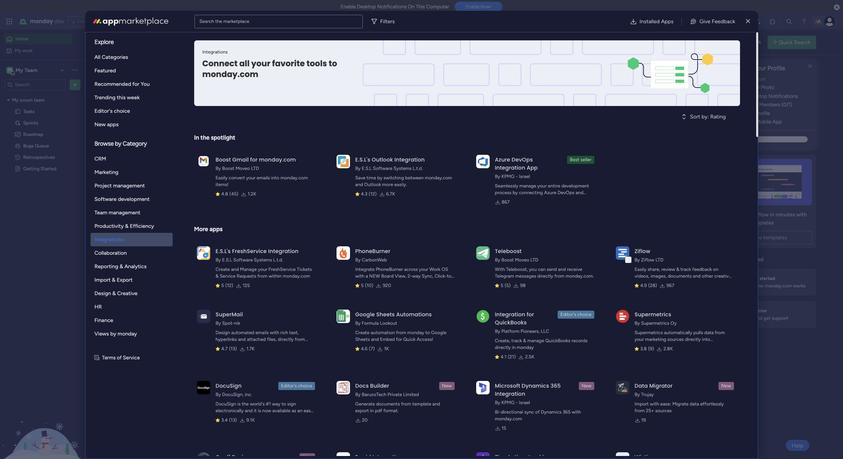 Task type: describe. For each thing, give the bounding box(es) containing it.
workspace image containing m
[[6, 67, 13, 74]]

click-
[[435, 274, 447, 279]]

(13) for 3.4 (13)
[[229, 418, 237, 423]]

boost up convert
[[222, 166, 235, 171]]

quick search results list box
[[124, 76, 700, 166]]

invite your teammates and start collaborating
[[175, 241, 286, 248]]

development inside seamlessly manage your entire development process by connecting  azure devops and monday.com work os
[[562, 183, 590, 189]]

gmail
[[233, 156, 249, 164]]

monday inside button
[[165, 307, 183, 313]]

to-
[[447, 274, 454, 279]]

new
[[369, 274, 380, 279]]

867
[[502, 199, 510, 205]]

e.s.l's outlook integration by e.s.l software systems l.t.d.
[[356, 156, 425, 171]]

5 (5)
[[501, 283, 511, 289]]

attached
[[247, 337, 266, 343]]

app logo image for integrate phoneburner across your work os with a new board view, 2-way sync, click-to- dial, and custom automations.
[[337, 246, 350, 260]]

pulls
[[694, 330, 704, 336]]

sort by: rating button
[[670, 111, 741, 122]]

and inside integrate phoneburner across your work os with a new board view, 2-way sync, click-to- dial, and custom automations.
[[365, 280, 373, 286]]

lottie animation image
[[0, 391, 86, 459]]

import for import & export
[[94, 277, 111, 283]]

help for help center learn and get support
[[742, 308, 753, 314]]

& up creative
[[731, 256, 734, 263]]

from inside generate documents from template and export in pdf format.
[[401, 402, 412, 407]]

integration for freshservice
[[268, 248, 299, 255]]

team up tasks
[[34, 97, 45, 103]]

967
[[667, 283, 675, 289]]

my scrum team
[[12, 97, 45, 103]]

management for work management
[[464, 307, 494, 313]]

monday inside create automation from monday to google sheets and embed for quick access!
[[408, 330, 425, 336]]

explore for explore templates
[[745, 234, 763, 241]]

marketing
[[646, 337, 667, 343]]

0 horizontal spatial is
[[237, 402, 241, 407]]

5 (10)
[[361, 283, 374, 289]]

migrator
[[650, 382, 673, 390]]

with inside bi-directional sync of dynamics 365 with monday.com
[[572, 410, 581, 415]]

0 vertical spatial choice
[[114, 108, 130, 114]]

choice for integration for quickbooks
[[578, 312, 592, 318]]

scrum up "azure devops integration app" at right top
[[490, 148, 503, 154]]

boost your workflow in minutes with ready-made templates
[[720, 211, 808, 226]]

to up available
[[282, 402, 286, 407]]

1 vertical spatial supermetrics
[[642, 321, 670, 326]]

by inside google sheets automations by formula lookout
[[356, 321, 361, 326]]

to left use in the bottom left of the page
[[216, 415, 220, 421]]

add to favorites image
[[205, 137, 212, 143]]

& up export
[[120, 263, 123, 270]]

team up show all
[[409, 148, 419, 154]]

data inside the import with ease: migrate data effortlessly from 25+ sources
[[690, 402, 700, 407]]

emails inside easily convert your emails into monday.com items!
[[257, 175, 270, 181]]

quick inside create automation from monday to google sheets and embed for quick access!
[[404, 337, 416, 343]]

filters button
[[368, 15, 401, 28]]

monday.com inside integrations connect all your favorite tools to monday.com
[[202, 69, 258, 80]]

6 > from the left
[[478, 148, 481, 154]]

circle o image for upload
[[726, 85, 730, 90]]

start
[[241, 241, 253, 248]]

service inside create and manage your freshservice tickets & service requests from within monday.com
[[220, 274, 236, 279]]

by right browse
[[115, 140, 121, 148]]

learn for help
[[742, 316, 754, 321]]

close update feed (inbox) image
[[124, 185, 132, 193]]

phoneburner inside integrate phoneburner across your work os with a new board view, 2-way sync, click-to- dial, and custom automations.
[[376, 267, 403, 273]]

e.s.l for outlook
[[362, 166, 372, 171]]

5 > from the left
[[454, 148, 457, 154]]

my work button
[[4, 45, 72, 56]]

productivity
[[94, 223, 124, 229]]

workspace image
[[422, 297, 439, 313]]

invite for invite your teammates and start collaborating
[[175, 241, 189, 248]]

google inside create automation from monday to google sheets and embed for quick access!
[[431, 330, 447, 336]]

easily for gmail
[[216, 175, 228, 181]]

across
[[404, 267, 418, 273]]

scrum up tasks
[[20, 97, 33, 103]]

getting started element
[[716, 269, 817, 296]]

browse
[[94, 140, 114, 148]]

teleboost by boost moveo ltd
[[495, 248, 539, 263]]

outlook inside e.s.l's outlook integration by e.s.l software systems l.t.d.
[[372, 156, 393, 164]]

docusign for docusign
[[216, 382, 242, 390]]

(13) for 4.7 (13)
[[229, 346, 237, 352]]

by platform pioneers, llc
[[495, 329, 550, 334]]

monday.com inside create and manage your freshservice tickets & service requests from within monday.com
[[283, 274, 310, 279]]

home button
[[4, 34, 72, 44]]

1 vertical spatial development
[[118, 196, 150, 202]]

1 monday dev > my team > my scrum team link from the left
[[320, 82, 419, 158]]

app logo image for create automation from monday to google sheets and embed for quick access!
[[337, 310, 350, 323]]

sources inside supermetrics automatically pulls data from your marketing sources directly into monday.com
[[668, 337, 684, 343]]

my inside list box
[[12, 97, 19, 103]]

0 vertical spatial of
[[117, 355, 122, 361]]

complete for complete your profile
[[726, 65, 753, 72]]

freshservice inside create and manage your freshservice tickets & service requests from within monday.com
[[269, 267, 296, 273]]

with inside 'boost your workflow in minutes with ready-made templates'
[[797, 211, 808, 218]]

and inside the easily share, review & track feedback on videos, images, documents and other creative assets.
[[694, 274, 701, 279]]

0 vertical spatial feedback
[[741, 39, 762, 45]]

terms of use image
[[94, 354, 99, 362]]

from inside supermetrics automatically pulls data from your marketing sources directly into monday.com
[[715, 330, 726, 336]]

now!
[[481, 4, 492, 10]]

your down more
[[190, 241, 201, 248]]

by inside the 'ziflow by ziflow ltd'
[[635, 257, 641, 263]]

started
[[41, 166, 56, 172]]

& left efficiency
[[125, 223, 129, 229]]

search inside button
[[795, 39, 811, 45]]

ready-
[[720, 220, 736, 226]]

quickbooks inside create, track & manage quickbooks records directly in monday
[[546, 338, 571, 344]]

tickets
[[297, 267, 312, 273]]

1 vertical spatial lottie animation element
[[0, 391, 86, 459]]

your for upload
[[750, 85, 760, 91]]

1 image
[[745, 14, 752, 21]]

in inside 'boost your workflow in minutes with ready-made templates'
[[771, 211, 775, 218]]

app for install our mobile app
[[773, 119, 783, 125]]

create and manage your freshservice tickets & service requests from within monday.com
[[216, 267, 312, 279]]

featured
[[94, 67, 116, 74]]

kpmg for azure devops integration app
[[502, 174, 515, 180]]

and left start
[[231, 241, 240, 248]]

for inside create automation from monday to google sheets and embed for quick access!
[[396, 337, 402, 343]]

give for give feedback
[[700, 18, 711, 24]]

1 vertical spatial retrospectives
[[23, 154, 55, 160]]

israel for app
[[519, 174, 530, 180]]

design automated emails with rich text, hyperlinks and attached files, directly from monday.com
[[216, 330, 305, 349]]

monday.com inside boost gmail for monday.com by boost moveo ltd
[[259, 156, 296, 164]]

your inside supermetrics automatically pulls data from your marketing sources directly into monday.com
[[635, 337, 645, 343]]

monday inside create, track & manage quickbooks records directly in monday
[[517, 345, 534, 351]]

and inside good morning, christina! quickly access your recent boards, inbox and workspaces
[[217, 42, 226, 49]]

3.8 (9)
[[641, 346, 655, 352]]

azure inside seamlessly manage your entire development process by connecting  azure devops and monday.com work os
[[545, 190, 557, 196]]

queue
[[35, 143, 49, 149]]

complete profile link
[[726, 110, 817, 117]]

in inside generate documents from template and export in pdf format.
[[370, 408, 374, 414]]

feedback
[[712, 18, 736, 24]]

the inside "docusign is the world's #1 way to sign electronically and it is now available as an easy to use monday.com app"
[[242, 402, 249, 407]]

this
[[416, 4, 425, 10]]

access!
[[417, 337, 434, 343]]

getting for getting started
[[23, 166, 39, 172]]

by inside 'supermail by spot-nik'
[[216, 321, 221, 326]]

monday sales crm
[[165, 307, 207, 313]]

docs
[[356, 382, 369, 390]]

0 horizontal spatial search
[[200, 18, 214, 24]]

2.8k
[[664, 346, 673, 352]]

save
[[356, 175, 366, 181]]

convert
[[229, 175, 245, 181]]

help for help
[[792, 442, 804, 449]]

and inside help center learn and get support
[[755, 316, 763, 321]]

2-
[[408, 274, 413, 279]]

work inside integrate phoneburner across your work os with a new board view, 2-way sync, click-to- dial, and custom automations.
[[430, 267, 441, 273]]

data
[[635, 382, 648, 390]]

support
[[772, 316, 789, 321]]

sheets inside google sheets automations by formula lookout
[[377, 311, 395, 319]]

1 vertical spatial workspace image
[[135, 334, 152, 350]]

week
[[127, 94, 140, 101]]

create, track & manage quickbooks records directly in monday
[[495, 338, 588, 351]]

your inside create and manage your freshservice tickets & service requests from within monday.com
[[258, 267, 268, 273]]

time
[[367, 175, 376, 181]]

give for give feedback
[[729, 39, 739, 45]]

by inside e.s.l's outlook integration by e.s.l software systems l.t.d.
[[356, 166, 361, 171]]

management for project management
[[113, 183, 145, 189]]

your inside 'boost your workflow in minutes with ready-made templates'
[[735, 211, 746, 218]]

manage inside seamlessly manage your entire development process by connecting  azure devops and monday.com work os
[[520, 183, 537, 189]]

category
[[123, 140, 147, 148]]

3.4 (13)
[[221, 418, 237, 423]]

from inside with teleboost, you can send and receive telegram messages directly from monday.com.
[[555, 274, 565, 279]]

os inside integrate phoneburner across your work os with a new board view, 2-way sync, click-to- dial, and custom automations.
[[442, 267, 449, 273]]

learn for getting
[[742, 283, 754, 289]]

invite team members (0/1) link
[[726, 101, 817, 109]]

the for spotlight
[[201, 134, 210, 141]]

reporting & analytics
[[94, 263, 147, 270]]

2 public board image from the left
[[228, 136, 235, 144]]

work inside seamlessly manage your entire development process by connecting  azure devops and monday.com work os
[[524, 197, 535, 202]]

scrum down the add to favorites "icon"
[[204, 148, 217, 154]]

installed apps button
[[625, 15, 680, 28]]

sort by: rating
[[691, 114, 726, 120]]

quick search
[[779, 39, 811, 45]]

crm inside button
[[196, 307, 207, 313]]

sync,
[[422, 274, 434, 279]]

by inside e.s.l's freshservice integration by e.s.l software systems l.t.d.
[[216, 257, 221, 263]]

template
[[413, 402, 432, 407]]

1k
[[384, 346, 389, 352]]

marketing
[[94, 169, 119, 176]]

0 vertical spatial lottie animation element
[[525, 30, 715, 55]]

azure devops integration app
[[495, 156, 538, 172]]

my work
[[15, 48, 33, 53]]

freshservice inside e.s.l's freshservice integration by e.s.l software systems l.t.d.
[[232, 248, 267, 255]]

1 vertical spatial ziflow
[[642, 257, 655, 263]]

photo
[[761, 85, 775, 91]]

israel for integration
[[519, 400, 530, 406]]

for left "you"
[[133, 81, 139, 87]]

desktop for enable desktop notifications on this computer
[[357, 4, 376, 10]]

boost left gmail
[[216, 156, 231, 164]]

workspaces inside good morning, christina! quickly access your recent boards, inbox and workspaces
[[227, 42, 256, 49]]

sources inside the import with ease: migrate data effortlessly from 25+ sources
[[656, 408, 672, 414]]

workflow
[[747, 211, 770, 218]]

recommended for you
[[94, 81, 150, 87]]

notifications for enable desktop notifications
[[769, 93, 799, 99]]

all inside integrations connect all your favorite tools to monday.com
[[239, 58, 250, 69]]

editor's choice for docusign
[[281, 383, 312, 389]]

my workspaces
[[134, 277, 177, 285]]

sync
[[525, 410, 535, 415]]

platform
[[502, 329, 520, 334]]

christina overa image
[[825, 16, 836, 27]]

enable desktop notifications link
[[726, 93, 817, 100]]

by inside boost gmail for monday.com by boost moveo ltd
[[216, 166, 221, 171]]

sort
[[691, 114, 701, 120]]

0 vertical spatial phoneburner
[[356, 248, 391, 255]]

track inside create, track & manage quickbooks records directly in monday
[[512, 338, 523, 344]]

hr
[[94, 304, 102, 310]]

monday.com inside seamlessly manage your entire development process by connecting  azure devops and monday.com work os
[[495, 197, 523, 202]]

editor's for docusign
[[281, 383, 297, 389]]

by inside save time by switching between monday.com and outlook more easily.
[[378, 175, 383, 181]]

5 for phoneburner
[[361, 283, 364, 289]]

work inside 'button'
[[22, 48, 33, 53]]

4.1 (21)
[[501, 354, 516, 360]]

by inside supermetrics by supermetrics oy
[[635, 321, 641, 326]]

directly inside design automated emails with rich text, hyperlinks and attached files, directly from monday.com
[[278, 337, 294, 343]]

show all
[[403, 168, 421, 174]]

use
[[221, 415, 229, 421]]

new apps
[[94, 121, 119, 128]]

images,
[[651, 274, 667, 279]]

app logo image for docusign is the world's #1 way to sign electronically and it is now available as an easy to use monday.com app
[[197, 381, 210, 395]]

4 > from the left
[[383, 148, 386, 154]]

1 monday dev > my team > my scrum team from the left
[[141, 148, 229, 154]]

process
[[495, 190, 512, 196]]

monday.com.
[[566, 274, 594, 279]]

1 vertical spatial is
[[258, 408, 261, 414]]

docusign for docusign is the world's #1 way to sign electronically and it is now available as an easy to use monday.com app
[[216, 402, 236, 407]]

easily for by
[[635, 267, 647, 273]]

invite members image
[[755, 18, 762, 25]]

into inside supermetrics automatically pulls data from your marketing sources directly into monday.com
[[703, 337, 711, 343]]

integrations for integrations connect all your favorite tools to monday.com
[[202, 49, 228, 55]]

public board image for getting started
[[14, 166, 21, 172]]

templates inside 'boost your workflow in minutes with ready-made templates'
[[750, 220, 775, 226]]

0 horizontal spatial workspaces
[[144, 277, 177, 285]]

enable desktop notifications
[[733, 93, 799, 99]]

get inside help center learn and get support
[[764, 316, 771, 321]]

way inside integrate phoneburner across your work os with a new board view, 2-way sync, click-to- dial, and custom automations.
[[413, 274, 421, 279]]

& inside create, track & manage quickbooks records directly in monday
[[524, 338, 527, 344]]

my inside 'button'
[[15, 48, 21, 53]]

and inside save time by switching between monday.com and outlook more easily.
[[356, 182, 363, 188]]

help button
[[787, 440, 810, 451]]

invite for invite team members (0/1)
[[733, 102, 745, 108]]

boost inside 'boost your workflow in minutes with ready-made templates'
[[720, 211, 734, 218]]

and inside create and manage your freshservice tickets & service requests from within monday.com
[[231, 267, 239, 273]]

0 vertical spatial ziflow
[[635, 248, 651, 255]]

export
[[356, 408, 369, 414]]

by kpmg - israel for azure
[[495, 174, 530, 180]]

kpmg for microsoft dynamics 365 integration
[[502, 400, 515, 406]]

& left export
[[112, 277, 115, 283]]

terms of service
[[102, 355, 140, 361]]

effortlessly
[[701, 402, 724, 407]]

microsoft
[[495, 382, 521, 390]]

setup account link
[[733, 75, 817, 83]]

0 vertical spatial profile
[[768, 65, 786, 72]]

your inside seamlessly manage your entire development process by connecting  azure devops and monday.com work os
[[538, 183, 547, 189]]

connect
[[202, 58, 238, 69]]

& left creative
[[112, 290, 116, 297]]

software for e.s.l's freshservice integration
[[234, 257, 253, 263]]

monday.com inside "docusign is the world's #1 way to sign electronically and it is now available as an easy to use monday.com app"
[[230, 415, 257, 421]]

in inside create, track & manage quickbooks records directly in monday
[[512, 345, 516, 351]]

365 inside microsoft dynamics 365 integration
[[551, 382, 561, 390]]

enable desktop notifications on this computer
[[341, 4, 450, 10]]

terms of service link
[[102, 354, 140, 362]]

app
[[258, 415, 266, 421]]

your inside easily convert your emails into monday.com items!
[[246, 175, 256, 181]]

4.9
[[641, 283, 647, 289]]

scrum up e.s.l's outlook integration by e.s.l software systems l.t.d.
[[395, 148, 408, 154]]

manage inside create, track & manage quickbooks records directly in monday
[[528, 338, 545, 344]]

os inside seamlessly manage your entire development process by connecting  azure devops and monday.com work os
[[536, 197, 542, 202]]



Task type: vqa. For each thing, say whether or not it's contained in the screenshot.
Menu icon
no



Task type: locate. For each thing, give the bounding box(es) containing it.
dynamics right sync
[[541, 410, 562, 415]]

from down lookout
[[396, 330, 406, 336]]

5 left the 125
[[221, 283, 224, 289]]

mobile
[[757, 119, 772, 125]]

share,
[[648, 267, 661, 273]]

llc
[[541, 329, 550, 334]]

workspace selection element
[[6, 66, 39, 75]]

by kpmg - israel up seamlessly
[[495, 174, 530, 180]]

israel up sync
[[519, 400, 530, 406]]

outlook up time
[[372, 156, 393, 164]]

embed
[[380, 337, 395, 343]]

1 horizontal spatial workspace image
[[135, 334, 152, 350]]

1 horizontal spatial editor's
[[281, 383, 297, 389]]

desktop for enable desktop notifications
[[749, 93, 768, 99]]

oy
[[671, 321, 677, 326]]

help center learn and get support
[[742, 308, 789, 321]]

2 circle o image from the top
[[726, 111, 730, 116]]

app logo image for easily convert your emails into monday.com items!
[[197, 155, 210, 168]]

1 vertical spatial by kpmg - israel
[[495, 400, 530, 406]]

team
[[24, 67, 38, 73], [747, 102, 759, 108], [180, 148, 191, 154], [370, 148, 382, 154], [466, 148, 477, 154], [94, 210, 107, 216]]

& inside the easily share, review & track feedback on videos, images, documents and other creative assets.
[[677, 267, 680, 273]]

create down formula
[[356, 330, 370, 336]]

3 > from the left
[[359, 148, 362, 154]]

and inside create automation from monday to google sheets and embed for quick access!
[[371, 337, 379, 343]]

(inbox)
[[170, 185, 190, 192]]

app logo image
[[337, 155, 350, 168], [476, 155, 490, 168], [197, 155, 210, 168], [197, 246, 210, 260], [337, 246, 350, 260], [476, 246, 490, 260], [616, 246, 630, 260], [197, 310, 210, 323], [337, 310, 350, 323], [476, 310, 490, 323], [616, 310, 630, 323], [197, 381, 210, 395], [337, 381, 350, 395], [476, 381, 490, 395], [616, 381, 630, 395]]

by inside seamlessly manage your entire development process by connecting  azure devops and monday.com work os
[[513, 190, 518, 196]]

integrations down "inbox"
[[202, 49, 228, 55]]

learn & get inspired
[[716, 256, 764, 263]]

e.s.l's inside e.s.l's freshservice integration by e.s.l software systems l.t.d.
[[216, 248, 231, 255]]

1 public board image from the top
[[14, 108, 21, 115]]

from
[[258, 274, 268, 279], [555, 274, 565, 279], [396, 330, 406, 336], [715, 330, 726, 336], [295, 337, 305, 343], [401, 402, 412, 407], [635, 408, 645, 414]]

2 5 from the left
[[361, 283, 364, 289]]

dynamics inside bi-directional sync of dynamics 365 with monday.com
[[541, 410, 562, 415]]

integration for devops
[[495, 164, 526, 172]]

2 circle o image from the top
[[726, 103, 730, 108]]

1 5 from the left
[[221, 283, 224, 289]]

text,
[[290, 330, 299, 336]]

- for integration
[[516, 400, 518, 406]]

m
[[8, 67, 12, 73]]

devops inside "azure devops integration app"
[[512, 156, 533, 164]]

1 vertical spatial work
[[452, 307, 463, 313]]

by down seamlessly
[[513, 190, 518, 196]]

integration inside "azure devops integration app"
[[495, 164, 526, 172]]

1 public board image from the left
[[133, 136, 140, 144]]

0 vertical spatial get
[[735, 256, 744, 263]]

1 horizontal spatial systems
[[394, 166, 412, 171]]

easily convert your emails into monday.com items!
[[216, 175, 308, 188]]

devops up seamlessly
[[512, 156, 533, 164]]

boost up the ready-
[[720, 211, 734, 218]]

choice up records
[[578, 312, 592, 318]]

notifications up (0/1)
[[769, 93, 799, 99]]

circle o image for install
[[726, 120, 730, 125]]

in left pdf
[[370, 408, 374, 414]]

0 vertical spatial workspace image
[[6, 67, 13, 74]]

0 horizontal spatial import
[[94, 277, 111, 283]]

list box containing my scrum team
[[0, 93, 86, 265]]

install our mobile app
[[733, 119, 783, 125]]

(28)
[[649, 283, 658, 289]]

0 vertical spatial search
[[200, 18, 214, 24]]

- for app
[[516, 174, 518, 180]]

app logo image for with teleboost, you can send and receive telegram messages directly from monday.com.
[[476, 246, 490, 260]]

editor's choice for integration for quickbooks
[[561, 312, 592, 318]]

all inside button
[[416, 168, 421, 174]]

0 horizontal spatial service
[[123, 355, 140, 361]]

monday
[[30, 18, 53, 25], [141, 148, 158, 154], [332, 148, 349, 154], [427, 148, 444, 154], [165, 307, 183, 313], [408, 330, 425, 336], [118, 331, 137, 337], [517, 345, 534, 351]]

integrations
[[202, 49, 228, 55], [94, 236, 124, 243]]

workspace image
[[6, 67, 13, 74], [135, 334, 152, 350]]

0 vertical spatial workspaces
[[227, 42, 256, 49]]

0 horizontal spatial systems
[[254, 257, 272, 263]]

- down "azure devops integration app" at right top
[[516, 174, 518, 180]]

your
[[754, 65, 767, 72], [750, 85, 760, 91]]

apps for new apps
[[107, 121, 119, 128]]

the for marketplace
[[215, 18, 222, 24]]

and down automated on the left of page
[[238, 337, 246, 343]]

1 (13) from the top
[[229, 346, 237, 352]]

0 horizontal spatial software
[[94, 196, 117, 202]]

quickly
[[116, 42, 135, 49]]

app logo image for bi-directional sync of dynamics 365 with monday.com
[[476, 381, 490, 395]]

search up "inbox"
[[200, 18, 214, 24]]

new for data
[[722, 383, 732, 389]]

v2 bolt switch image
[[774, 39, 778, 46]]

apps marketplace image
[[93, 17, 168, 25]]

1 vertical spatial editor's choice
[[561, 312, 592, 318]]

work inside button
[[452, 307, 463, 313]]

integration for outlook
[[395, 156, 425, 164]]

development right entire
[[562, 183, 590, 189]]

dapulse x slim image
[[807, 62, 815, 70]]

and right "inbox"
[[217, 42, 226, 49]]

templates down 'boost your workflow in minutes with ready-made templates'
[[764, 234, 788, 241]]

your up sync,
[[419, 267, 429, 273]]

new for microsoft
[[582, 383, 592, 389]]

(12) for freshservice
[[226, 283, 233, 289]]

0 vertical spatial outlook
[[372, 156, 393, 164]]

1 vertical spatial notifications
[[769, 93, 799, 99]]

crm right sales
[[196, 307, 207, 313]]

by baruzotech private limited
[[356, 392, 419, 398]]

365 inside bi-directional sync of dynamics 365 with monday.com
[[563, 410, 571, 415]]

circle o image up rating
[[726, 94, 730, 99]]

0 vertical spatial create
[[216, 267, 230, 273]]

ltd inside boost gmail for monday.com by boost moveo ltd
[[251, 166, 259, 171]]

see plans
[[77, 19, 98, 24]]

workspace image left the my team
[[6, 67, 13, 74]]

2 public board image from the top
[[14, 166, 21, 172]]

0 vertical spatial invite
[[733, 102, 745, 108]]

trending
[[94, 94, 116, 101]]

2 vertical spatial software
[[234, 257, 253, 263]]

caret down image
[[7, 98, 10, 102]]

software down project
[[94, 196, 117, 202]]

list box
[[0, 93, 86, 265]]

1 vertical spatial feedback
[[693, 267, 713, 273]]

1.7k
[[247, 346, 255, 352]]

israel
[[519, 174, 530, 180], [519, 400, 530, 406]]

1 vertical spatial devops
[[558, 190, 575, 196]]

apps up browse by category
[[107, 121, 119, 128]]

manage up connecting
[[520, 183, 537, 189]]

1 vertical spatial give
[[729, 39, 739, 45]]

notifications for enable desktop notifications on this computer
[[377, 4, 407, 10]]

1 horizontal spatial enable
[[466, 4, 480, 10]]

made
[[736, 220, 749, 226]]

0 horizontal spatial azure
[[495, 156, 511, 164]]

give feedback
[[729, 39, 762, 45]]

from inside create and manage your freshservice tickets & service requests from within monday.com
[[258, 274, 268, 279]]

1 vertical spatial service
[[123, 355, 140, 361]]

phoneburner
[[356, 248, 391, 255], [376, 267, 403, 273]]

feedback inside the easily share, review & track feedback on videos, images, documents and other creative assets.
[[693, 267, 713, 273]]

0 vertical spatial documents
[[668, 274, 692, 279]]

2 monday dev > my team > my scrum team from the left
[[332, 148, 419, 154]]

1 horizontal spatial explore
[[745, 234, 763, 241]]

systems inside e.s.l's freshservice integration by e.s.l software systems l.t.d.
[[254, 257, 272, 263]]

supermetrics for supermetrics automatically pulls data from your marketing sources directly into monday.com
[[635, 330, 663, 336]]

with inside design automated emails with rich text, hyperlinks and attached files, directly from monday.com
[[270, 330, 279, 336]]

desktop up the filters popup button
[[357, 4, 376, 10]]

your up the made
[[735, 211, 746, 218]]

easily.
[[395, 182, 407, 188]]

1 vertical spatial easily
[[635, 267, 647, 273]]

docs builder
[[356, 382, 390, 390]]

save time by switching between monday.com and outlook more easily.
[[356, 175, 452, 188]]

(13) right 3.4
[[229, 418, 237, 423]]

phoneburner up carbonweb
[[356, 248, 391, 255]]

editor's choice up 'sign'
[[281, 383, 312, 389]]

1 vertical spatial quickbooks
[[546, 338, 571, 344]]

format.
[[384, 408, 399, 414]]

app logo image for create and manage your freshservice tickets & service requests from within monday.com
[[197, 246, 210, 260]]

2 by kpmg - israel from the top
[[495, 400, 530, 406]]

documents
[[668, 274, 692, 279], [376, 402, 400, 407]]

1 horizontal spatial retrospectives
[[142, 137, 180, 143]]

circle o image for complete
[[726, 111, 730, 116]]

getting started learn how monday.com works
[[742, 276, 806, 289]]

into inside easily convert your emails into monday.com items!
[[271, 175, 280, 181]]

in the spotlight
[[194, 134, 236, 141]]

1 horizontal spatial azure
[[545, 190, 557, 196]]

see
[[77, 19, 85, 24]]

help image
[[801, 18, 808, 25]]

bugs queue
[[23, 143, 49, 149]]

work up the click-
[[430, 267, 441, 273]]

systems for outlook
[[394, 166, 412, 171]]

4.1
[[501, 354, 507, 360]]

1 horizontal spatial data
[[705, 330, 714, 336]]

freshservice up manage
[[232, 248, 267, 255]]

supermetrics for supermetrics by supermetrics oy
[[635, 311, 672, 319]]

create inside create and manage your freshservice tickets & service requests from within monday.com
[[216, 267, 230, 273]]

emails down boost gmail for monday.com by boost moveo ltd
[[257, 175, 270, 181]]

get down center at the right of page
[[764, 316, 771, 321]]

0 vertical spatial apps
[[107, 121, 119, 128]]

collaborating
[[254, 241, 286, 248]]

on
[[714, 267, 719, 273]]

create for google sheets automations
[[356, 330, 370, 336]]

and down center at the right of page
[[755, 316, 763, 321]]

search everything image
[[787, 18, 793, 25]]

for inside boost gmail for monday.com by boost moveo ltd
[[250, 156, 258, 164]]

create inside create automation from monday to google sheets and embed for quick access!
[[356, 330, 370, 336]]

setup account
[[733, 76, 767, 82]]

0 horizontal spatial documents
[[376, 402, 400, 407]]

app logo image for seamlessly manage your entire development process by connecting  azure devops and monday.com work os
[[476, 155, 490, 168]]

import for import with ease: migrate data effortlessly from 25+ sources
[[635, 402, 649, 407]]

circle o image inside install our mobile app link
[[726, 120, 730, 125]]

enable for enable desktop notifications on this computer
[[341, 4, 356, 10]]

reporting
[[94, 263, 118, 270]]

enable for enable now!
[[466, 4, 480, 10]]

e.s.l up time
[[362, 166, 372, 171]]

1 vertical spatial getting
[[742, 276, 759, 281]]

1 horizontal spatial track
[[681, 267, 692, 273]]

l.t.d. inside e.s.l's outlook integration by e.s.l software systems l.t.d.
[[413, 166, 423, 171]]

app up connecting
[[527, 164, 538, 172]]

0 horizontal spatial invite
[[175, 241, 189, 248]]

l.t.d. for e.s.l's outlook integration
[[413, 166, 423, 171]]

good morning, christina! quickly access your recent boards, inbox and workspaces
[[116, 36, 256, 49]]

invite team members (0/1)
[[733, 102, 793, 108]]

e.s.l for freshservice
[[222, 257, 232, 263]]

dial,
[[356, 280, 364, 286]]

editor's down trending at the left of page
[[94, 108, 113, 114]]

circle o image
[[726, 94, 730, 99], [726, 111, 730, 116], [726, 120, 730, 125]]

moveo inside boost gmail for monday.com by boost moveo ltd
[[236, 166, 250, 171]]

(12) for outlook
[[369, 191, 377, 197]]

you
[[529, 267, 537, 273]]

automations
[[397, 311, 432, 319]]

design for design automated emails with rich text, hyperlinks and attached files, directly from monday.com
[[216, 330, 230, 336]]

(12) right 4.3
[[369, 191, 377, 197]]

roy mann image
[[140, 208, 154, 221]]

3 circle o image from the top
[[726, 120, 730, 125]]

from inside the import with ease: migrate data effortlessly from 25+ sources
[[635, 408, 645, 414]]

upload your photo
[[733, 85, 775, 91]]

by right views
[[110, 331, 116, 337]]

track down by platform pioneers, llc
[[512, 338, 523, 344]]

1 vertical spatial workspaces
[[144, 277, 177, 285]]

google inside google sheets automations by formula lookout
[[356, 311, 375, 319]]

1 horizontal spatial monday dev > my team > my scrum team
[[332, 148, 419, 154]]

1 horizontal spatial create
[[356, 330, 370, 336]]

0 vertical spatial -
[[516, 174, 518, 180]]

to right tools
[[329, 58, 337, 69]]

messages
[[516, 274, 537, 279]]

your inside integrate phoneburner across your work os with a new board view, 2-way sync, click-to- dial, and custom automations.
[[419, 267, 429, 273]]

0 vertical spatial notifications
[[377, 4, 407, 10]]

circle o image inside upload your photo link
[[726, 85, 730, 90]]

e.s.l's for e.s.l's freshservice integration
[[216, 248, 231, 255]]

directly inside supermetrics automatically pulls data from your marketing sources directly into monday.com
[[686, 337, 701, 343]]

import & export
[[94, 277, 133, 283]]

dapulse close image
[[835, 4, 840, 11]]

notifications image
[[726, 18, 732, 25]]

1 horizontal spatial help
[[792, 442, 804, 449]]

items!
[[216, 182, 229, 188]]

0 vertical spatial work
[[524, 197, 535, 202]]

software for e.s.l's outlook integration
[[373, 166, 393, 171]]

0 vertical spatial data
[[705, 330, 714, 336]]

track right review
[[681, 267, 692, 273]]

learn down center at the right of page
[[742, 316, 754, 321]]

1 docusign from the top
[[216, 382, 242, 390]]

my inside workspace selection element
[[15, 67, 23, 73]]

integrations connect all your favorite tools to monday.com
[[202, 49, 337, 80]]

connecting
[[519, 190, 543, 196]]

1 horizontal spatial of
[[536, 410, 540, 415]]

your right manage
[[258, 267, 268, 273]]

complete up setup
[[726, 65, 753, 72]]

and down a
[[365, 280, 373, 286]]

0 horizontal spatial easily
[[216, 175, 228, 181]]

2 vertical spatial in
[[370, 408, 374, 414]]

by docusign, inc.
[[216, 392, 252, 398]]

docusign is the world's #1 way to sign electronically and it is now available as an easy to use monday.com app
[[216, 402, 313, 421]]

ltd up 'share,'
[[656, 257, 664, 263]]

0 vertical spatial freshservice
[[232, 248, 267, 255]]

your up account in the top of the page
[[754, 65, 767, 72]]

circle o image for invite
[[726, 103, 730, 108]]

2 monday dev > my team > my scrum team link from the left
[[415, 82, 515, 158]]

give feedback button
[[685, 15, 741, 28]]

integration inside e.s.l's outlook integration by e.s.l software systems l.t.d.
[[395, 156, 425, 164]]

3 5 from the left
[[501, 283, 504, 289]]

2 israel from the top
[[519, 400, 530, 406]]

design for design & creative
[[94, 290, 111, 297]]

option
[[0, 94, 86, 95]]

by kpmg - israel for microsoft
[[495, 400, 530, 406]]

quick left "access!"
[[404, 337, 416, 343]]

0 horizontal spatial integrations
[[94, 236, 124, 243]]

data right the migrate
[[690, 402, 700, 407]]

apps for more apps
[[210, 226, 223, 233]]

israel down "azure devops integration app" at right top
[[519, 174, 530, 180]]

0 vertical spatial circle o image
[[726, 85, 730, 90]]

to inside integrations connect all your favorite tools to monday.com
[[329, 58, 337, 69]]

team management
[[94, 210, 141, 216]]

explore for explore
[[94, 38, 114, 46]]

1 horizontal spatial design
[[216, 330, 230, 336]]

integrations inside integrations connect all your favorite tools to monday.com
[[202, 49, 228, 55]]

select product image
[[6, 18, 13, 25]]

templates image image
[[722, 159, 811, 205]]

0 vertical spatial systems
[[394, 166, 412, 171]]

public board image
[[14, 108, 21, 115], [14, 166, 21, 172]]

public board image up gmail
[[228, 136, 235, 144]]

kpmg up directional
[[502, 400, 515, 406]]

0 horizontal spatial apps
[[107, 121, 119, 128]]

monday.com inside save time by switching between monday.com and outlook more easily.
[[425, 175, 452, 181]]

phoneburner by carbonweb
[[356, 248, 391, 263]]

and down save
[[356, 182, 363, 188]]

and inside seamlessly manage your entire development process by connecting  azure devops and monday.com work os
[[576, 190, 584, 196]]

2 (13) from the top
[[229, 418, 237, 423]]

your for complete
[[754, 65, 767, 72]]

ltd up you
[[531, 257, 539, 263]]

1 horizontal spatial google
[[431, 330, 447, 336]]

directly inside create, track & manage quickbooks records directly in monday
[[495, 345, 511, 351]]

circle o image for enable
[[726, 94, 730, 99]]

search down the help icon on the top right
[[795, 39, 811, 45]]

1 vertical spatial management
[[109, 210, 141, 216]]

microsoft dynamics 365 integration
[[495, 382, 561, 398]]

and down "best seller"
[[576, 190, 584, 196]]

moveo inside the teleboost by boost moveo ltd
[[515, 257, 530, 263]]

create for e.s.l's freshservice integration
[[216, 267, 230, 273]]

0 vertical spatial work
[[22, 48, 33, 53]]

data migrator
[[635, 382, 673, 390]]

1 vertical spatial app
[[527, 164, 538, 172]]

inbox image
[[740, 18, 747, 25]]

choice for docusign
[[298, 383, 312, 389]]

retrospectives inside "quick search results" 'list box'
[[142, 137, 180, 143]]

way inside "docusign is the world's #1 way to sign electronically and it is now available as an easy to use monday.com app"
[[272, 402, 281, 407]]

and right template
[[433, 402, 441, 407]]

1 circle o image from the top
[[726, 85, 730, 90]]

0 vertical spatial help
[[742, 308, 753, 314]]

app logo image for save time by switching between monday.com and outlook more easily.
[[337, 155, 350, 168]]

views
[[94, 331, 109, 337]]

monday dev > my team > my scrum team link
[[320, 82, 419, 158], [415, 82, 515, 158]]

0 horizontal spatial development
[[118, 196, 150, 202]]

into down pulls
[[703, 337, 711, 343]]

2 - from the top
[[516, 400, 518, 406]]

creative
[[117, 290, 138, 297]]

google
[[356, 311, 375, 319], [431, 330, 447, 336]]

phoneburner up board
[[376, 267, 403, 273]]

by inside the phoneburner by carbonweb
[[356, 257, 361, 263]]

0 vertical spatial your
[[754, 65, 767, 72]]

app logo image for create, track & manage quickbooks records directly in monday
[[476, 310, 490, 323]]

from inside create automation from monday to google sheets and embed for quick access!
[[396, 330, 406, 336]]

directly inside with teleboost, you can send and receive telegram messages directly from monday.com.
[[538, 274, 554, 279]]

lottie animation element
[[525, 30, 715, 55], [0, 391, 86, 459]]

explore up all
[[94, 38, 114, 46]]

2 docusign from the top
[[216, 402, 236, 407]]

0 horizontal spatial choice
[[114, 108, 130, 114]]

& inside create and manage your freshservice tickets & service requests from within monday.com
[[216, 274, 219, 279]]

close my workspaces image
[[124, 277, 132, 285]]

documents up 967
[[668, 274, 692, 279]]

0 vertical spatial docusign
[[216, 382, 242, 390]]

software inside e.s.l's outlook integration by e.s.l software systems l.t.d.
[[373, 166, 393, 171]]

editor's for integration for quickbooks
[[561, 312, 577, 318]]

2 > from the left
[[192, 148, 195, 154]]

choice
[[114, 108, 130, 114], [578, 312, 592, 318], [298, 383, 312, 389]]

e.s.l inside e.s.l's freshservice integration by e.s.l software systems l.t.d.
[[222, 257, 232, 263]]

rating
[[711, 114, 726, 120]]

0 horizontal spatial notifications
[[377, 4, 407, 10]]

finance
[[94, 317, 113, 324]]

1 vertical spatial editor's
[[561, 312, 577, 318]]

getting for getting started learn how monday.com works
[[742, 276, 759, 281]]

quick search button
[[768, 36, 817, 49]]

integrations for integrations
[[94, 236, 124, 243]]

0 vertical spatial learn
[[716, 256, 729, 263]]

integrate
[[356, 267, 375, 273]]

monday.com inside design automated emails with rich text, hyperlinks and attached files, directly from monday.com
[[216, 344, 243, 349]]

1 horizontal spatial service
[[220, 274, 236, 279]]

and inside with teleboost, you can send and receive telegram messages directly from monday.com.
[[559, 267, 566, 273]]

by:
[[702, 114, 710, 120]]

teleboost,
[[507, 267, 528, 273]]

1 vertical spatial -
[[516, 400, 518, 406]]

1 horizontal spatial app
[[773, 119, 783, 125]]

explore
[[94, 38, 114, 46], [745, 234, 763, 241]]

l.t.d. for e.s.l's freshservice integration
[[273, 257, 283, 263]]

learn
[[716, 256, 729, 263], [742, 283, 754, 289], [742, 316, 754, 321]]

formula
[[362, 321, 379, 326]]

0 horizontal spatial app
[[527, 164, 538, 172]]

outlook down time
[[365, 182, 381, 188]]

inspired
[[745, 256, 764, 263]]

1 kpmg from the top
[[502, 174, 515, 180]]

documents inside generate documents from template and export in pdf format.
[[376, 402, 400, 407]]

docusign,
[[222, 392, 244, 398]]

e.s.l
[[362, 166, 372, 171], [222, 257, 232, 263]]

2 vertical spatial choice
[[298, 383, 312, 389]]

import with ease: migrate data effortlessly from 25+ sources
[[635, 402, 724, 414]]

sheets inside create automation from monday to google sheets and embed for quick access!
[[356, 337, 370, 343]]

this
[[117, 94, 126, 101]]

0 vertical spatial emails
[[257, 175, 270, 181]]

easily
[[216, 175, 228, 181], [635, 267, 647, 273]]

1 vertical spatial all
[[416, 168, 421, 174]]

your left entire
[[538, 183, 547, 189]]

editor's choice
[[94, 108, 130, 114], [561, 312, 592, 318], [281, 383, 312, 389]]

1 israel from the top
[[519, 174, 530, 180]]

1 vertical spatial 365
[[563, 410, 571, 415]]

l.t.d. up between
[[413, 166, 423, 171]]

work management
[[452, 307, 494, 313]]

0 horizontal spatial 5
[[221, 283, 224, 289]]

service up 5 (12) on the bottom left
[[220, 274, 236, 279]]

records
[[572, 338, 588, 344]]

install
[[733, 119, 746, 125]]

from down text,
[[295, 337, 305, 343]]

5 for teleboost
[[501, 283, 504, 289]]

(13) right 4.7
[[229, 346, 237, 352]]

5 left (10)
[[361, 283, 364, 289]]

app for azure devops integration app
[[527, 164, 538, 172]]

app logo image for generate documents from template and export in pdf format.
[[337, 381, 350, 395]]

get left inspired
[[735, 256, 744, 263]]

feedback down dapulse x slim image
[[741, 39, 762, 45]]

management inside work management button
[[464, 307, 494, 313]]

1 horizontal spatial give
[[729, 39, 739, 45]]

complete up install
[[733, 110, 755, 116]]

from inside design automated emails with rich text, hyperlinks and attached files, directly from monday.com
[[295, 337, 305, 343]]

boost down teleboost
[[502, 257, 514, 263]]

management for team management
[[109, 210, 141, 216]]

is right it
[[258, 408, 261, 414]]

team down spotlight
[[218, 148, 229, 154]]

apps image
[[770, 18, 777, 25]]

give feedback link
[[685, 15, 741, 28]]

and left it
[[245, 408, 253, 414]]

systems for freshservice
[[254, 257, 272, 263]]

integration inside 'integration for quickbooks'
[[495, 311, 526, 319]]

sign
[[288, 402, 296, 407]]

your down account in the top of the page
[[750, 85, 760, 91]]

app logo image for supermetrics automatically pulls data from your marketing sources directly into monday.com
[[616, 310, 630, 323]]

3 monday dev > my team > my scrum team from the left
[[427, 148, 515, 154]]

documents inside the easily share, review & track feedback on videos, images, documents and other creative assets.
[[668, 274, 692, 279]]

and inside design automated emails with rich text, hyperlinks and attached files, directly from monday.com
[[238, 337, 246, 343]]

1 circle o image from the top
[[726, 94, 730, 99]]

by right time
[[378, 175, 383, 181]]

complete for complete profile
[[733, 110, 755, 116]]

0 vertical spatial crm
[[94, 156, 106, 162]]

1 vertical spatial explore
[[745, 234, 763, 241]]

team up "azure devops integration app" at right top
[[504, 148, 515, 154]]

supermetrics inside supermetrics automatically pulls data from your marketing sources directly into monday.com
[[635, 330, 663, 336]]

app logo image for design automated emails with rich text, hyperlinks and attached files, directly from monday.com
[[197, 310, 210, 323]]

v2 user feedback image
[[721, 38, 726, 46]]

manage down pioneers,
[[528, 338, 545, 344]]

1 horizontal spatial all
[[416, 168, 421, 174]]

public board image for tasks
[[14, 108, 21, 115]]

Search in workspace field
[[14, 81, 56, 89]]

circle o image
[[726, 85, 730, 90], [726, 103, 730, 108]]

feedback up other
[[693, 267, 713, 273]]

1 horizontal spatial quick
[[779, 39, 793, 45]]

ltd inside the 'ziflow by ziflow ltd'
[[656, 257, 664, 263]]

and inside "docusign is the world's #1 way to sign electronically and it is now available as an easy to use monday.com app"
[[245, 408, 253, 414]]

kpmg
[[502, 174, 515, 180], [502, 400, 515, 406]]

dynamics inside microsoft dynamics 365 integration
[[522, 382, 550, 390]]

0 vertical spatial kpmg
[[502, 174, 515, 180]]

app logo image for import with ease: migrate data effortlessly from 25+ sources
[[616, 381, 630, 395]]

1 vertical spatial circle o image
[[726, 103, 730, 108]]

4.3 (12)
[[361, 191, 377, 197]]

dapulse x slim image
[[747, 17, 751, 25]]

1 vertical spatial freshservice
[[269, 267, 296, 273]]

templates inside button
[[764, 234, 788, 241]]

invite inside 'invite team members (0/1)' link
[[733, 102, 745, 108]]

monday.com inside easily convert your emails into monday.com items!
[[281, 175, 308, 181]]

new for docs
[[442, 383, 452, 389]]

track inside the easily share, review & track feedback on videos, images, documents and other creative assets.
[[681, 267, 692, 273]]

1 vertical spatial docusign
[[216, 402, 236, 407]]

our
[[747, 119, 756, 125]]

banner logo image
[[610, 40, 732, 106]]

for right gmail
[[250, 156, 258, 164]]

1 horizontal spatial quickbooks
[[546, 338, 571, 344]]

2 kpmg from the top
[[502, 400, 515, 406]]

complete your profile
[[726, 65, 786, 72]]

1 by kpmg - israel from the top
[[495, 174, 530, 180]]

0 vertical spatial moveo
[[236, 166, 250, 171]]

quickbooks inside 'integration for quickbooks'
[[495, 319, 527, 327]]

of right sync
[[536, 410, 540, 415]]

1 vertical spatial (12)
[[226, 283, 233, 289]]

0 vertical spatial by kpmg - israel
[[495, 174, 530, 180]]

other
[[702, 274, 714, 279]]

and left other
[[694, 274, 701, 279]]

1 vertical spatial profile
[[756, 110, 771, 116]]

automated
[[231, 330, 254, 336]]

directly down create, on the right bottom of the page
[[495, 345, 511, 351]]

and inside generate documents from template and export in pdf format.
[[433, 402, 441, 407]]

1 horizontal spatial invite
[[733, 102, 745, 108]]

0 vertical spatial the
[[215, 18, 222, 24]]

enable for enable desktop notifications
[[733, 93, 748, 99]]

1 vertical spatial software
[[94, 196, 117, 202]]

devops inside seamlessly manage your entire development process by connecting  azure devops and monday.com work os
[[558, 190, 575, 196]]

monday.com inside supermetrics automatically pulls data from your marketing sources directly into monday.com
[[635, 344, 662, 349]]

your inside good morning, christina! quickly access your recent boards, inbox and workspaces
[[154, 42, 165, 49]]

5 for e.s.l's freshservice integration
[[221, 283, 224, 289]]

browse by category
[[94, 140, 147, 148]]

1 > from the left
[[168, 148, 171, 154]]

boost inside the teleboost by boost moveo ltd
[[502, 257, 514, 263]]

0 vertical spatial editor's choice
[[94, 108, 130, 114]]

help inside button
[[792, 442, 804, 449]]

& down by platform pioneers, llc
[[524, 338, 527, 344]]

sheets up 4.6
[[356, 337, 370, 343]]

e.s.l's for e.s.l's outlook integration
[[356, 156, 371, 164]]

0 vertical spatial editor's
[[94, 108, 113, 114]]

1 vertical spatial help
[[792, 442, 804, 449]]

google up formula
[[356, 311, 375, 319]]

e.s.l's inside e.s.l's outlook integration by e.s.l software systems l.t.d.
[[356, 156, 371, 164]]

1 vertical spatial search
[[795, 39, 811, 45]]

1 horizontal spatial os
[[536, 197, 542, 202]]

1 vertical spatial e.s.l's
[[216, 248, 231, 255]]

monday.com inside bi-directional sync of dynamics 365 with monday.com
[[495, 416, 523, 422]]

1 - from the top
[[516, 174, 518, 180]]

public board image
[[133, 136, 140, 144], [228, 136, 235, 144]]

complete
[[726, 65, 753, 72], [733, 110, 755, 116]]



